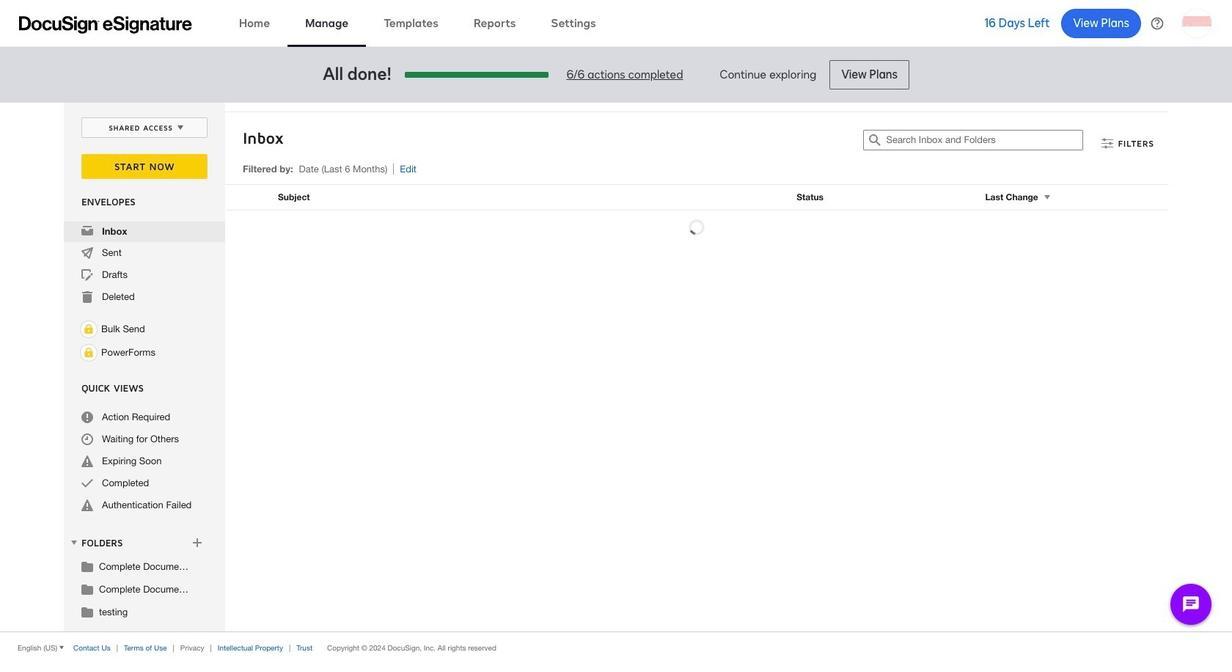 Task type: locate. For each thing, give the bounding box(es) containing it.
Search Inbox and Folders text field
[[887, 131, 1083, 150]]

trash image
[[81, 291, 93, 303]]

clock image
[[81, 434, 93, 445]]

lock image
[[80, 344, 98, 362]]

docusign esignature image
[[19, 16, 192, 33]]

your uploaded profile image image
[[1183, 8, 1212, 38]]

1 vertical spatial folder image
[[81, 583, 93, 595]]

0 vertical spatial folder image
[[81, 561, 93, 572]]

action required image
[[81, 412, 93, 423]]

more info region
[[0, 632, 1233, 663]]

alert image
[[81, 500, 93, 511]]

view folders image
[[68, 537, 80, 549]]

folder image
[[81, 561, 93, 572], [81, 583, 93, 595]]



Task type: describe. For each thing, give the bounding box(es) containing it.
lock image
[[80, 321, 98, 338]]

inbox image
[[81, 225, 93, 237]]

sent image
[[81, 247, 93, 259]]

2 folder image from the top
[[81, 583, 93, 595]]

secondary navigation region
[[64, 103, 1173, 632]]

completed image
[[81, 478, 93, 489]]

1 folder image from the top
[[81, 561, 93, 572]]

alert image
[[81, 456, 93, 467]]

draft image
[[81, 269, 93, 281]]

folder image
[[81, 606, 93, 618]]



Task type: vqa. For each thing, say whether or not it's contained in the screenshot.
region
no



